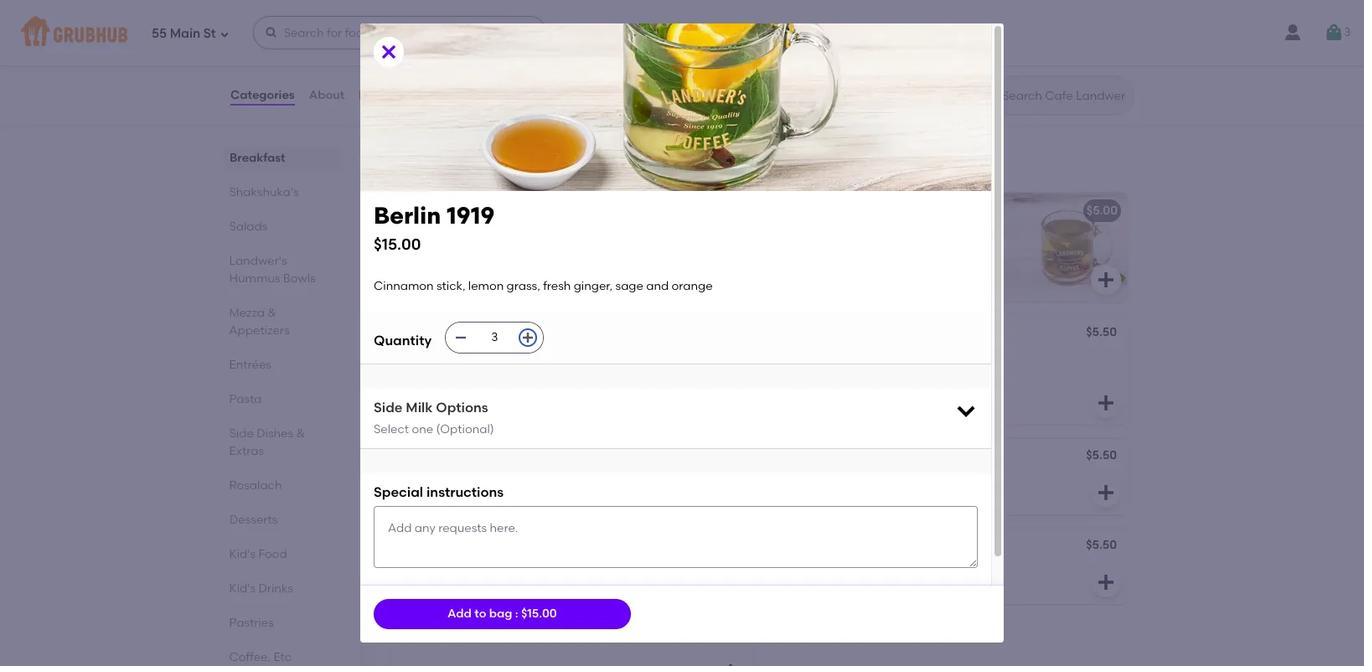 Task type: locate. For each thing, give the bounding box(es) containing it.
special
[[374, 484, 423, 500]]

0 vertical spatial 1919
[[447, 201, 495, 230]]

1 vertical spatial side
[[230, 427, 254, 441]]

fresh mint tea image
[[627, 193, 753, 302]]

tea right mint
[[462, 204, 483, 218]]

0 vertical spatial tea
[[387, 153, 419, 174]]

$15.00 down fresh
[[374, 234, 421, 254]]

(optional)
[[436, 422, 494, 436]]

appetizers
[[230, 324, 290, 338]]

0 vertical spatial $15.00
[[374, 234, 421, 254]]

ginger,
[[574, 279, 613, 293], [401, 368, 440, 382]]

sage inside cinnamon stick, lemon grass, fresh ginger, sage and orange
[[442, 368, 470, 382]]

svg image
[[1324, 23, 1344, 43], [955, 399, 978, 423]]

dishes
[[257, 427, 294, 441]]

55 main st
[[152, 26, 216, 41]]

entrées
[[230, 358, 272, 372]]

landwer's
[[230, 254, 287, 268]]

fresh mint tea
[[401, 204, 483, 218]]

2 kid's from the top
[[230, 582, 256, 596]]

1 vertical spatial stick,
[[463, 351, 492, 365]]

0 horizontal spatial and
[[473, 368, 496, 382]]

1 horizontal spatial tea
[[462, 204, 483, 218]]

grass, up input item quantity number field
[[507, 279, 540, 293]]

food
[[259, 547, 288, 562]]

kid's drinks
[[230, 582, 294, 596]]

grass, right input item quantity number field
[[534, 351, 567, 365]]

0 horizontal spatial orange
[[499, 368, 540, 382]]

0 horizontal spatial side
[[230, 427, 254, 441]]

1 horizontal spatial and
[[646, 279, 669, 293]]

1919 inside berlin 1919 $15.00
[[447, 201, 495, 230]]

0 vertical spatial svg image
[[1324, 23, 1344, 43]]

cinnamon stick, lemon grass, fresh ginger, sage and orange
[[374, 279, 713, 293], [401, 351, 598, 382]]

salads tab
[[230, 218, 334, 236]]

0 horizontal spatial svg image
[[955, 399, 978, 423]]

coffee, etc
[[230, 650, 292, 665]]

matcha image
[[627, 10, 753, 119]]

stick, up the options
[[463, 351, 492, 365]]

cinnamon up quantity
[[374, 279, 434, 293]]

side for dishes
[[230, 427, 254, 441]]

shakshuka's tab
[[230, 184, 334, 201]]

berlin 1919 $15.00
[[374, 201, 495, 254]]

berlin inside berlin 1919 $15.00
[[374, 201, 441, 230]]

0 vertical spatial ginger,
[[574, 279, 613, 293]]

0 vertical spatial cinnamon stick, lemon grass, fresh ginger, sage and orange
[[374, 279, 713, 293]]

grass,
[[507, 279, 540, 293], [534, 351, 567, 365]]

Special instructions text field
[[374, 506, 978, 568]]

1 vertical spatial and
[[473, 368, 496, 382]]

side
[[374, 400, 403, 416], [230, 427, 254, 441]]

cinnamon
[[374, 279, 434, 293], [401, 351, 461, 365]]

1 horizontal spatial &
[[297, 427, 306, 441]]

1 vertical spatial lemon
[[495, 351, 531, 365]]

0 horizontal spatial &
[[268, 306, 277, 320]]

& up appetizers
[[268, 306, 277, 320]]

& right dishes
[[297, 427, 306, 441]]

0 vertical spatial side
[[374, 400, 403, 416]]

0 vertical spatial cinnamon
[[374, 279, 434, 293]]

0 vertical spatial sage
[[616, 279, 644, 293]]

&
[[268, 306, 277, 320], [297, 427, 306, 441]]

3
[[1344, 25, 1351, 39]]

mezza & appetizers
[[230, 306, 290, 338]]

and
[[646, 279, 669, 293], [473, 368, 496, 382]]

$5.50 button
[[766, 316, 1128, 425], [391, 439, 753, 515], [766, 439, 1128, 515], [766, 529, 1128, 604]]

berlin 1919 image
[[627, 316, 753, 425]]

1919 down the ceremonies
[[447, 201, 495, 230]]

0 vertical spatial kid's
[[230, 547, 256, 562]]

0 vertical spatial berlin
[[374, 201, 441, 230]]

1 kid's from the top
[[230, 547, 256, 562]]

1 vertical spatial 1919
[[436, 327, 459, 341]]

cinnamon down berlin 1919
[[401, 351, 461, 365]]

kid's food
[[230, 547, 288, 562]]

svg image
[[265, 26, 278, 39], [219, 29, 229, 39], [379, 42, 399, 62], [721, 87, 741, 107], [1096, 270, 1116, 290], [454, 331, 468, 345], [522, 331, 535, 345], [1096, 393, 1116, 413], [1096, 483, 1116, 503], [721, 573, 741, 593], [1096, 573, 1116, 593], [721, 662, 741, 666]]

kid's inside kid's food tab
[[230, 547, 256, 562]]

fresh
[[543, 279, 571, 293], [570, 351, 598, 365]]

reviews button
[[358, 65, 406, 126]]

bag
[[489, 607, 513, 621]]

cinnamon stick, lemon grass, fresh ginger, sage and orange up input item quantity number field
[[374, 279, 713, 293]]

stick,
[[437, 279, 466, 293], [463, 351, 492, 365]]

$5.50
[[1086, 325, 1117, 340], [711, 448, 742, 463], [1086, 448, 1117, 463], [1086, 538, 1117, 552], [711, 628, 742, 642]]

kid's for kid's drinks
[[230, 582, 256, 596]]

1 horizontal spatial orange
[[672, 279, 713, 293]]

side up the 'select'
[[374, 400, 403, 416]]

search icon image
[[976, 85, 996, 106]]

st
[[203, 26, 216, 41]]

1919 right quantity
[[436, 327, 459, 341]]

1 vertical spatial sage
[[442, 368, 470, 382]]

$15.00
[[374, 234, 421, 254], [521, 607, 557, 621]]

matcha
[[401, 21, 445, 35]]

55
[[152, 26, 167, 41]]

hummus
[[230, 272, 281, 286]]

pastries tab
[[230, 614, 334, 632]]

tea
[[387, 153, 419, 174], [462, 204, 483, 218]]

reviews
[[359, 88, 405, 102]]

sage
[[616, 279, 644, 293], [442, 368, 470, 382]]

stick, up berlin 1919
[[437, 279, 466, 293]]

pasta tab
[[230, 391, 334, 408]]

1 vertical spatial &
[[297, 427, 306, 441]]

kid's inside kid's drinks tab
[[230, 582, 256, 596]]

0 vertical spatial &
[[268, 306, 277, 320]]

1 horizontal spatial side
[[374, 400, 403, 416]]

:
[[515, 607, 518, 621]]

1 horizontal spatial svg image
[[1324, 23, 1344, 43]]

salads
[[230, 220, 268, 234]]

1 vertical spatial ginger,
[[401, 368, 440, 382]]

1 vertical spatial fresh
[[570, 351, 598, 365]]

side inside side dishes & extras
[[230, 427, 254, 441]]

0 horizontal spatial sage
[[442, 368, 470, 382]]

0 horizontal spatial $15.00
[[374, 234, 421, 254]]

side up the 'extras'
[[230, 427, 254, 441]]

1 horizontal spatial sage
[[616, 279, 644, 293]]

mezza
[[230, 306, 265, 320]]

add to bag : $15.00
[[448, 607, 557, 621]]

landwer's hummus bowls
[[230, 254, 316, 286]]

berlin down tea ceremonies
[[374, 201, 441, 230]]

kid's for kid's food
[[230, 547, 256, 562]]

$15.00 right :
[[521, 607, 557, 621]]

to
[[475, 607, 486, 621]]

cinnamon stick, lemon grass, fresh ginger, sage and orange up the options
[[401, 351, 598, 382]]

kid's left drinks
[[230, 582, 256, 596]]

side inside side milk options select one (optional)
[[374, 400, 403, 416]]

tea up fresh
[[387, 153, 419, 174]]

$15.00 inside berlin 1919 $15.00
[[374, 234, 421, 254]]

about button
[[308, 65, 345, 126]]

1 vertical spatial grass,
[[534, 351, 567, 365]]

categories
[[230, 88, 295, 102]]

breakfast tab
[[230, 149, 334, 167]]

1 vertical spatial cinnamon
[[401, 351, 461, 365]]

0 vertical spatial orange
[[672, 279, 713, 293]]

one
[[412, 422, 433, 436]]

1 vertical spatial tea
[[462, 204, 483, 218]]

orange
[[672, 279, 713, 293], [499, 368, 540, 382]]

coffee, etc tab
[[230, 649, 334, 666]]

fresh mint tea button
[[391, 193, 753, 302]]

tea ceremonies
[[387, 153, 529, 174]]

1919
[[447, 201, 495, 230], [436, 327, 459, 341]]

vanilla
[[401, 630, 440, 644]]

Search Cafe Landwer search field
[[1001, 88, 1129, 104]]

$6.50
[[712, 21, 743, 35]]

1 vertical spatial kid's
[[230, 582, 256, 596]]

1 vertical spatial cinnamon stick, lemon grass, fresh ginger, sage and orange
[[401, 351, 598, 382]]

kid's
[[230, 547, 256, 562], [230, 582, 256, 596]]

1 vertical spatial $15.00
[[521, 607, 557, 621]]

1 vertical spatial svg image
[[955, 399, 978, 423]]

1 horizontal spatial $15.00
[[521, 607, 557, 621]]

landwer's hummus bowls tab
[[230, 252, 334, 287]]

main navigation navigation
[[0, 0, 1365, 65]]

svg image inside 3 button
[[1324, 23, 1344, 43]]

1 vertical spatial berlin
[[401, 327, 433, 341]]

0 vertical spatial grass,
[[507, 279, 540, 293]]

coffee,
[[230, 650, 271, 665]]

lemon
[[468, 279, 504, 293], [495, 351, 531, 365]]

kid's left food
[[230, 547, 256, 562]]

fresh
[[401, 204, 432, 218]]

lemon inside cinnamon stick, lemon grass, fresh ginger, sage and orange
[[495, 351, 531, 365]]

berlin
[[374, 201, 441, 230], [401, 327, 433, 341]]

berlin up milk
[[401, 327, 433, 341]]



Task type: describe. For each thing, give the bounding box(es) containing it.
1919 for berlin 1919
[[436, 327, 459, 341]]

add
[[448, 607, 472, 621]]

cinnamon inside cinnamon stick, lemon grass, fresh ginger, sage and orange
[[401, 351, 461, 365]]

rosalach tab
[[230, 477, 334, 495]]

mint
[[434, 204, 460, 218]]

berlin for berlin 1919
[[401, 327, 433, 341]]

1 horizontal spatial ginger,
[[574, 279, 613, 293]]

0 vertical spatial lemon
[[468, 279, 504, 293]]

0 vertical spatial and
[[646, 279, 669, 293]]

pasta
[[230, 392, 262, 407]]

$5.00 button
[[766, 193, 1128, 302]]

pastries
[[230, 616, 274, 630]]

Input item quantity number field
[[476, 323, 513, 353]]

special instructions
[[374, 484, 504, 500]]

0 horizontal spatial tea
[[387, 153, 419, 174]]

side dishes & extras tab
[[230, 425, 334, 460]]

0 horizontal spatial ginger,
[[401, 368, 440, 382]]

entrées tab
[[230, 356, 334, 374]]

tea inside button
[[462, 204, 483, 218]]

etc
[[274, 650, 292, 665]]

side dishes & extras
[[230, 427, 306, 458]]

about
[[309, 88, 345, 102]]

kid's food tab
[[230, 546, 334, 563]]

vanilla roobios
[[401, 630, 489, 644]]

options
[[436, 400, 488, 416]]

breakfast
[[230, 151, 285, 165]]

desserts
[[230, 513, 278, 527]]

categories button
[[230, 65, 296, 126]]

0 vertical spatial fresh
[[543, 279, 571, 293]]

house blend tea image
[[1002, 193, 1128, 302]]

rosalach
[[230, 479, 282, 493]]

extras
[[230, 444, 265, 458]]

0 vertical spatial stick,
[[437, 279, 466, 293]]

drinks
[[259, 582, 294, 596]]

ceremonies
[[423, 153, 529, 174]]

& inside mezza & appetizers
[[268, 306, 277, 320]]

grass, inside cinnamon stick, lemon grass, fresh ginger, sage and orange
[[534, 351, 567, 365]]

shakshuka's
[[230, 185, 299, 199]]

kid's drinks tab
[[230, 580, 334, 598]]

side for milk
[[374, 400, 403, 416]]

berlin 1919
[[401, 327, 459, 341]]

mezza & appetizers tab
[[230, 304, 334, 339]]

milk
[[406, 400, 433, 416]]

select
[[374, 422, 409, 436]]

bowls
[[284, 272, 316, 286]]

main
[[170, 26, 200, 41]]

1919 for berlin 1919 $15.00
[[447, 201, 495, 230]]

side milk options select one (optional)
[[374, 400, 494, 436]]

instructions
[[427, 484, 504, 500]]

3 button
[[1324, 18, 1351, 48]]

$5.00
[[1087, 204, 1118, 218]]

roobios
[[443, 630, 489, 644]]

berlin for berlin 1919 $15.00
[[374, 201, 441, 230]]

& inside side dishes & extras
[[297, 427, 306, 441]]

desserts tab
[[230, 511, 334, 529]]

quantity
[[374, 332, 432, 348]]

1 vertical spatial orange
[[499, 368, 540, 382]]



Task type: vqa. For each thing, say whether or not it's contained in the screenshot.
the in within the You are responsible for maintaining the confidentiality and security of your Account including your password and, if applicable, any password for Facebook, Google, or other third party login. You are also responsible for all activities or any other actions that occur under or that are taken in connection with your Account. You agree to: (a) immediately notify Grubhub of any known or suspected unauthorized use(s) of your password or Account, or any known or suspected breach of security, including, without limitation, loss, theft, or unauthorized disclosure of your password or credit card information; and (b) ensure that you exit from your Account at the end of each session. Grubhub will not be liable for any injury, loss, or damage of any kind arising from or relating to your failure to comply with (a) and/or (b) or for any acts or omissions by you or someone else who is using your Account and/or password.
no



